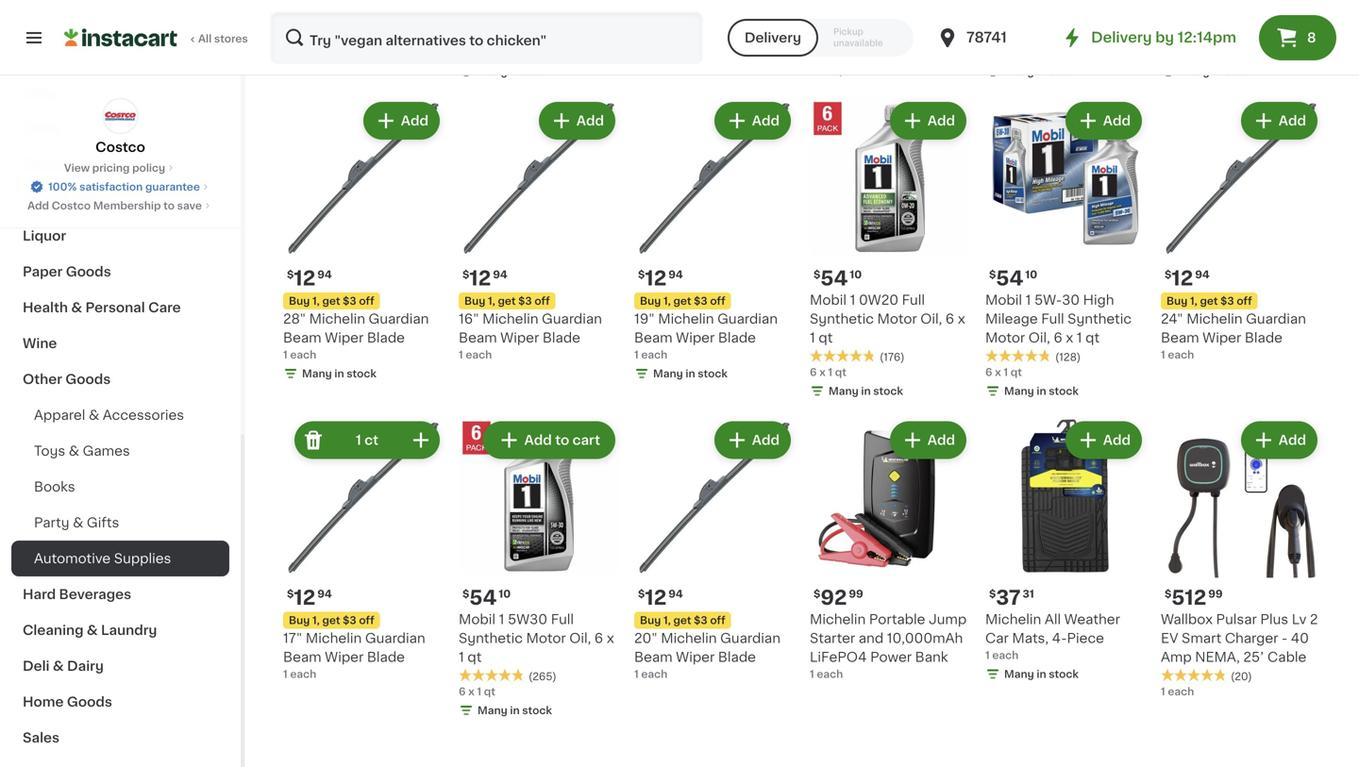 Task type: vqa. For each thing, say whether or not it's contained in the screenshot.
Home
yes



Task type: locate. For each thing, give the bounding box(es) containing it.
40
[[668, 10, 686, 24], [1292, 632, 1310, 645]]

buy for 17" michelin guardian beam wiper blade
[[289, 616, 310, 626]]

2 vertical spatial goods
[[67, 696, 112, 709]]

add button for mobil 1 0w20 full synthetic motor oil, 6 x 1 qt
[[892, 104, 965, 138]]

beam down 20"
[[635, 651, 673, 664]]

$ 92 99
[[814, 588, 864, 608]]

1, up 28" michelin guardian beam wiper blade 1 each
[[313, 296, 320, 306]]

health
[[23, 301, 68, 314]]

0 vertical spatial all
[[198, 34, 212, 44]]

liquor
[[23, 229, 66, 243]]

mobil inside mobil 1 5w-30 high mileage full synthetic motor oil, 6 x 1 qt
[[986, 294, 1023, 307]]

blade inside "16" michelin guardian beam wiper blade 1 each"
[[543, 331, 581, 345]]

0 vertical spatial ct
[[647, 48, 660, 61]]

$ 12 94 for 16" michelin guardian beam wiper blade
[[463, 269, 508, 289]]

dash
[[1059, 10, 1094, 24]]

0 horizontal spatial 40
[[668, 10, 686, 24]]

(125)
[[880, 50, 906, 60]]

wiper inside 28" michelin guardian beam wiper blade 1 each
[[325, 331, 364, 345]]

many inside product group
[[1005, 670, 1035, 680]]

delivery inside delivery by 12:14pm link
[[1092, 31, 1153, 44]]

1 vertical spatial to
[[555, 434, 570, 447]]

x inside the mobil 1 5w20 full synthetic motor oil, 6 x 1 qt
[[958, 10, 966, 24]]

& right toys
[[69, 445, 79, 458]]

wiper inside 21" michelin guardian beam wiper blade 1 each
[[501, 29, 539, 42]]

beam inside 24" michelin guardian beam wiper blade 1 each
[[1162, 331, 1200, 345]]

buy up 17"
[[289, 616, 310, 626]]

6 x 1 qt for mobil 1 5w30 full synthetic motor oil, 6 x 1 qt
[[459, 687, 496, 697]]

michelin inside 17" michelin guardian beam wiper blade 1 each
[[306, 632, 362, 645]]

1 horizontal spatial 40
[[1292, 632, 1310, 645]]

$ up mobil 1 0w20 full synthetic motor oil, 6 x 1 qt
[[814, 270, 821, 280]]

get for 28" michelin guardian beam wiper blade
[[322, 296, 340, 306]]

ct right 3
[[647, 48, 660, 61]]

16"
[[459, 313, 479, 326]]

$ 12 94 up 16"
[[463, 269, 508, 289]]

get up 28" michelin guardian beam wiper blade 1 each
[[322, 296, 340, 306]]

5w20
[[859, 0, 899, 5]]

michelin for 26"
[[310, 10, 366, 24]]

0 vertical spatial goods
[[66, 265, 111, 279]]

1 horizontal spatial 99
[[1209, 589, 1223, 600]]

guardian for 26"
[[369, 10, 429, 24]]

wiper inside 17" michelin guardian beam wiper blade 1 each
[[325, 651, 364, 664]]

michelin for 19"
[[658, 313, 714, 326]]

michelin inside 24" michelin guardian beam wiper blade 1 each
[[1187, 313, 1243, 326]]

$ 12 94 up 28"
[[287, 269, 332, 289]]

0 horizontal spatial to
[[164, 201, 175, 211]]

★★★★★
[[810, 47, 876, 61], [810, 47, 876, 61], [810, 350, 876, 363], [810, 350, 876, 363], [986, 350, 1052, 363], [986, 350, 1052, 363], [459, 669, 525, 683], [459, 669, 525, 683], [1162, 669, 1228, 683], [1162, 669, 1228, 683]]

$ up the wallbox
[[1165, 589, 1172, 600]]

6 up (128)
[[1054, 331, 1063, 345]]

& for beer
[[58, 194, 69, 207]]

1, for 19" michelin guardian beam wiper blade
[[664, 296, 671, 306]]

oil, for mobil 1 5w30 full synthetic motor oil, 6 x 1 qt
[[570, 632, 591, 645]]

buy for 16" michelin guardian beam wiper blade
[[465, 296, 486, 306]]

goods down dairy
[[67, 696, 112, 709]]

1 horizontal spatial delivery
[[1092, 31, 1153, 44]]

michelin inside "16" michelin guardian beam wiper blade 1 each"
[[483, 313, 539, 326]]

& for apparel
[[89, 409, 99, 422]]

wiper inside "16" michelin guardian beam wiper blade 1 each"
[[501, 331, 539, 345]]

many down mobil 1 5w30 full synthetic motor oil, 6 x 1 qt
[[478, 706, 508, 716]]

synthetic inside mobil 1 0w20 full synthetic motor oil, 6 x 1 qt
[[810, 313, 874, 326]]

$3
[[343, 296, 357, 306], [519, 296, 532, 306], [694, 296, 708, 306], [1221, 296, 1235, 306], [343, 616, 357, 626], [694, 616, 708, 626]]

in
[[510, 67, 520, 77], [1037, 67, 1047, 77], [1213, 67, 1223, 77], [335, 369, 344, 379], [686, 369, 696, 379], [862, 386, 871, 397], [1037, 386, 1047, 397], [1037, 670, 1047, 680], [510, 706, 520, 716]]

1 99 from the left
[[849, 589, 864, 600]]

all up 4-
[[1045, 613, 1062, 627]]

in down mobil 1 5w30 full synthetic motor oil, 6 x 1 qt
[[510, 706, 520, 716]]

8 button
[[1260, 15, 1337, 60]]

off up 19" michelin guardian beam wiper blade 1 each
[[710, 296, 726, 306]]

40 down kirkland
[[668, 10, 686, 24]]

0 vertical spatial to
[[164, 201, 175, 211]]

10 for 5w-
[[1026, 270, 1038, 280]]

add button for 19" michelin guardian beam wiper blade
[[717, 104, 790, 138]]

add for 16" michelin guardian beam wiper blade
[[577, 114, 604, 127]]

add button for michelin portable jump starter and 10,000mah lifepo4 power bank
[[892, 424, 965, 458]]

guardian inside "16" michelin guardian beam wiper blade 1 each"
[[542, 313, 602, 326]]

synthetic for mobil 1 5w30 full synthetic motor oil, 6 x 1 qt
[[459, 632, 523, 645]]

add inside add costco membership to save link
[[27, 201, 49, 211]]

guardian for 20"
[[721, 632, 781, 645]]

mobil up the service type group
[[810, 0, 847, 5]]

10 up 0w20
[[850, 270, 862, 280]]

guardian inside 21" michelin guardian beam wiper blade 1 each
[[542, 10, 602, 24]]

get up 17" michelin guardian beam wiper blade 1 each
[[322, 616, 340, 626]]

$ 12 94 up 19" at left
[[638, 269, 683, 289]]

buy 1, get $3 off for 17" michelin guardian beam wiper blade
[[289, 616, 375, 626]]

$ 54 10
[[814, 269, 862, 289], [990, 269, 1038, 289], [463, 588, 511, 608]]

blade for 24"
[[1245, 331, 1283, 345]]

synthetic down high
[[1068, 313, 1132, 326]]

deli
[[23, 660, 50, 673]]

x inside mobil 1 5w-30 high mileage full synthetic motor oil, 6 x 1 qt
[[1066, 331, 1074, 345]]

99 inside the $ 512 99
[[1209, 589, 1223, 600]]

0 horizontal spatial all
[[198, 34, 212, 44]]

motor inside mobil 1 5w30 full synthetic motor oil, 6 x 1 qt
[[526, 632, 566, 645]]

qt inside the mobil 1 5w20 full synthetic motor oil, 6 x 1 qt
[[819, 29, 833, 42]]

goods for paper goods
[[66, 265, 111, 279]]

oil, inside mobil 1 0w20 full synthetic motor oil, 6 x 1 qt
[[921, 313, 943, 326]]

mobil inside the mobil 1 5w20 full synthetic motor oil, 6 x 1 qt
[[810, 0, 847, 5]]

1,
[[313, 296, 320, 306], [488, 296, 496, 306], [664, 296, 671, 306], [1191, 296, 1198, 306], [313, 616, 320, 626], [664, 616, 671, 626]]

6 x 1 qt down mileage
[[986, 367, 1023, 378]]

qt inside mobil 1 5w30 full synthetic motor oil, 6 x 1 qt
[[468, 651, 482, 664]]

(176)
[[880, 352, 905, 363]]

books
[[34, 481, 75, 494]]

wiper inside '20" michelin guardian beam wiper blade 1 each'
[[676, 651, 715, 664]]

plus
[[1261, 613, 1289, 627]]

buy 1, get $3 off up 24"
[[1167, 296, 1253, 306]]

1, for 16" michelin guardian beam wiper blade
[[488, 296, 496, 306]]

1 horizontal spatial 54
[[821, 269, 848, 289]]

1
[[850, 0, 856, 5], [754, 29, 759, 42], [810, 29, 816, 42], [283, 48, 288, 58], [459, 48, 463, 58], [1162, 48, 1166, 58], [829, 65, 833, 76], [850, 294, 856, 307], [1026, 294, 1032, 307], [810, 331, 816, 345], [1077, 331, 1083, 345], [283, 350, 288, 360], [459, 350, 463, 360], [635, 350, 639, 360], [1162, 350, 1166, 360], [829, 367, 833, 378], [1004, 367, 1009, 378], [356, 434, 362, 447], [499, 613, 505, 627], [986, 651, 990, 661], [459, 651, 464, 664], [283, 670, 288, 680], [635, 670, 639, 680], [810, 670, 815, 680], [477, 687, 482, 697], [1162, 687, 1166, 697]]

add button for michelin all weather car mats, 4-piece
[[1068, 424, 1141, 458]]

buy up 20"
[[640, 616, 661, 626]]

1, for 24" michelin guardian beam wiper blade
[[1191, 296, 1198, 306]]

beam down 18"
[[1162, 29, 1200, 42]]

off up 28" michelin guardian beam wiper blade 1 each
[[359, 296, 375, 306]]

baby link
[[11, 75, 229, 110]]

1 vertical spatial 40
[[1292, 632, 1310, 645]]

& right apparel at bottom left
[[89, 409, 99, 422]]

beam
[[283, 29, 322, 42], [459, 29, 497, 42], [1162, 29, 1200, 42], [283, 331, 322, 345], [459, 331, 497, 345], [635, 331, 673, 345], [1162, 331, 1200, 345], [283, 651, 322, 664], [635, 651, 673, 664]]

94 for 28" michelin guardian beam wiper blade
[[318, 270, 332, 280]]

beam inside 18" michelin guardian beam wiper blade 1 each
[[1162, 29, 1200, 42]]

view pricing policy link
[[64, 161, 177, 176]]

motor inside the mobil 1 5w20 full synthetic motor oil, 6 x 1 qt
[[878, 10, 918, 24]]

magicmount
[[986, 0, 1070, 5]]

beam for 17"
[[283, 651, 322, 664]]

blade inside 19" michelin guardian beam wiper blade 1 each
[[719, 331, 756, 345]]

get up 24" michelin guardian beam wiper blade 1 each
[[1201, 296, 1219, 306]]

each
[[290, 48, 317, 58], [466, 48, 492, 58], [1169, 48, 1195, 58], [290, 350, 317, 360], [466, 350, 492, 360], [642, 350, 668, 360], [1169, 350, 1195, 360], [993, 651, 1019, 661], [290, 670, 317, 680], [642, 670, 668, 680], [817, 670, 844, 680], [1169, 687, 1195, 697]]

31
[[1023, 589, 1035, 600]]

wiper for 24"
[[1203, 331, 1242, 345]]

x down the service type group
[[820, 65, 826, 76]]

personal
[[85, 301, 145, 314]]

guardian inside 17" michelin guardian beam wiper blade 1 each
[[365, 632, 426, 645]]

10 for 5w30
[[499, 589, 511, 600]]

michelin right 19" at left
[[658, 313, 714, 326]]

each inside michelin portable jump starter and 10,000mah lifepo4 power bank 1 each
[[817, 670, 844, 680]]

beam inside "16" michelin guardian beam wiper blade 1 each"
[[459, 331, 497, 345]]

0 horizontal spatial delivery
[[745, 31, 802, 44]]

liquor link
[[11, 218, 229, 254]]

diesel
[[635, 29, 676, 42]]

94 up '20" michelin guardian beam wiper blade 1 each'
[[669, 589, 683, 600]]

guardian for 28"
[[369, 313, 429, 326]]

$ up 20"
[[638, 589, 645, 600]]

blade inside 17" michelin guardian beam wiper blade 1 each
[[367, 651, 405, 664]]

full for mobil 1 5w30 full synthetic motor oil, 6 x 1 qt
[[551, 613, 574, 627]]

beam inside 28" michelin guardian beam wiper blade 1 each
[[283, 331, 322, 345]]

wiper for 17"
[[325, 651, 364, 664]]

blade inside 18" michelin guardian beam wiper blade 1 each
[[1245, 29, 1283, 42]]

guardian inside 28" michelin guardian beam wiper blade 1 each
[[369, 313, 429, 326]]

michelin for 21"
[[482, 10, 538, 24]]

& left gifts
[[73, 517, 83, 530]]

stock down 4-
[[1049, 670, 1079, 680]]

$ 12 94 for 28" michelin guardian beam wiper blade
[[287, 269, 332, 289]]

54 for mobil 1 5w30 full synthetic motor oil, 6 x 1 qt
[[470, 588, 497, 608]]

6 left window
[[946, 10, 955, 24]]

off up 24" michelin guardian beam wiper blade 1 each
[[1237, 296, 1253, 306]]

mobil for mobil 1 5w20 full synthetic motor oil, 6 x 1 qt
[[810, 0, 847, 5]]

buy 1, get $3 off up 19" michelin guardian beam wiper blade 1 each
[[640, 296, 726, 306]]

guardian for 18"
[[1245, 10, 1305, 24]]

beam for 20"
[[635, 651, 673, 664]]

each inside 18" michelin guardian beam wiper blade 1 each
[[1169, 48, 1195, 58]]

full inside mobil 1 5w30 full synthetic motor oil, 6 x 1 qt
[[551, 613, 574, 627]]

motor down 5w20
[[878, 10, 918, 24]]

policy
[[132, 163, 165, 173]]

1 inside 26" michelin guardian beam wiper blade 1 each
[[283, 48, 288, 58]]

1 vertical spatial ct
[[365, 434, 379, 447]]

beam inside 26" michelin guardian beam wiper blade 1 each
[[283, 29, 322, 42]]

1 horizontal spatial 10
[[850, 270, 862, 280]]

99 inside $ 92 99
[[849, 589, 864, 600]]

beam for 21"
[[459, 29, 497, 42]]

michelin portable jump starter and 10,000mah lifepo4 power bank 1 each
[[810, 613, 967, 680]]

wallbox pulsar plus lv 2 ev smart charger - 40 amp nema, 25' cable
[[1162, 613, 1319, 664]]

1 horizontal spatial all
[[1045, 613, 1062, 627]]

12 up 28"
[[294, 269, 316, 289]]

each down 20"
[[642, 670, 668, 680]]

0 vertical spatial costco
[[96, 141, 145, 154]]

bank
[[916, 651, 949, 664]]

1 inside '20" michelin guardian beam wiper blade 1 each'
[[635, 670, 639, 680]]

18" michelin guardian beam wiper blade 1 each
[[1162, 10, 1305, 58]]

guardian inside 26" michelin guardian beam wiper blade 1 each
[[369, 10, 429, 24]]

motor down 0w20
[[878, 313, 918, 326]]

all left stores
[[198, 34, 212, 44]]

mats,
[[1013, 632, 1049, 645]]

12 for 17" michelin guardian beam wiper blade
[[294, 588, 316, 608]]

michelin inside 19" michelin guardian beam wiper blade 1 each
[[658, 313, 714, 326]]

100% satisfaction guarantee button
[[29, 176, 211, 195]]

40 inside wallbox pulsar plus lv 2 ev smart charger - 40 amp nema, 25' cable
[[1292, 632, 1310, 645]]

beer
[[23, 194, 55, 207]]

delivery for delivery
[[745, 31, 802, 44]]

beam down 26"
[[283, 29, 322, 42]]

$3 for 28" michelin guardian beam wiper blade
[[343, 296, 357, 306]]

add button for 16" michelin guardian beam wiper blade
[[541, 104, 614, 138]]

each for 21"
[[466, 48, 492, 58]]

x left mileage
[[958, 313, 966, 326]]

0 horizontal spatial $ 54 10
[[463, 588, 511, 608]]

in down mobil 1 0w20 full synthetic motor oil, 6 x 1 qt
[[862, 386, 871, 397]]

add button for wallbox pulsar plus lv 2 ev smart charger - 40 amp nema, 25' cable
[[1244, 424, 1316, 458]]

many in stock down 21" michelin guardian beam wiper blade 1 each at the top of the page
[[478, 67, 552, 77]]

off for 16" michelin guardian beam wiper blade
[[535, 296, 550, 306]]

power
[[871, 651, 912, 664]]

26"
[[283, 10, 306, 24]]

full right 5w20
[[902, 0, 925, 5]]

each for 24"
[[1169, 350, 1195, 360]]

94 for 20" michelin guardian beam wiper blade
[[669, 589, 683, 600]]

$3 up 19" michelin guardian beam wiper blade 1 each
[[694, 296, 708, 306]]

stores
[[214, 34, 248, 44]]

goods for home goods
[[67, 696, 112, 709]]

full right 5w30
[[551, 613, 574, 627]]

blade for 21"
[[543, 29, 581, 42]]

satisfaction
[[79, 182, 143, 192]]

mobil inside mobil 1 0w20 full synthetic motor oil, 6 x 1 qt
[[810, 294, 847, 307]]

$ 12 94 up 24"
[[1165, 269, 1210, 289]]

$ 12 94 up 17"
[[287, 588, 332, 608]]

and
[[859, 632, 884, 645]]

24" michelin guardian beam wiper blade 1 each
[[1162, 313, 1307, 360]]

beam down 21"
[[459, 29, 497, 42]]

0 vertical spatial 40
[[668, 10, 686, 24]]

duty
[[738, 10, 770, 24]]

& for deli
[[53, 660, 64, 673]]

add for 19" michelin guardian beam wiper blade
[[752, 114, 780, 127]]

many down mats,
[[1005, 670, 1035, 680]]

to left cart
[[555, 434, 570, 447]]

engine
[[680, 29, 725, 42]]

beam inside '20" michelin guardian beam wiper blade 1 each'
[[635, 651, 673, 664]]

stock down (265)
[[522, 706, 552, 716]]

motor inside mobil 1 0w20 full synthetic motor oil, 6 x 1 qt
[[878, 313, 918, 326]]

michelin right 20"
[[661, 632, 717, 645]]

1 horizontal spatial costco
[[96, 141, 145, 154]]

12 up 20"
[[645, 588, 667, 608]]

blade inside '20" michelin guardian beam wiper blade 1 each'
[[719, 651, 756, 664]]

$
[[287, 270, 294, 280], [463, 270, 470, 280], [638, 270, 645, 280], [814, 270, 821, 280], [990, 270, 997, 280], [1165, 270, 1172, 280], [287, 589, 294, 600], [463, 589, 470, 600], [638, 589, 645, 600], [814, 589, 821, 600], [990, 589, 997, 600], [1165, 589, 1172, 600]]

wiper inside 18" michelin guardian beam wiper blade 1 each
[[1203, 29, 1242, 42]]

motor for mobil 1 5w20 full synthetic motor oil, 6 x 1 qt
[[878, 10, 918, 24]]

2 horizontal spatial 10
[[1026, 270, 1038, 280]]

michelin inside '20" michelin guardian beam wiper blade 1 each'
[[661, 632, 717, 645]]

6 left mileage
[[946, 313, 955, 326]]

add for 24" michelin guardian beam wiper blade
[[1279, 114, 1307, 127]]

many
[[478, 67, 508, 77], [1005, 67, 1035, 77], [1180, 67, 1210, 77], [302, 369, 332, 379], [654, 369, 683, 379], [829, 386, 859, 397], [1005, 386, 1035, 397], [1005, 670, 1035, 680], [478, 706, 508, 716]]

each down 24"
[[1169, 350, 1195, 360]]

synthetic down 5w30
[[459, 632, 523, 645]]

get up 19" michelin guardian beam wiper blade 1 each
[[674, 296, 692, 306]]

buy 1, get $3 off
[[289, 296, 375, 306], [465, 296, 550, 306], [640, 296, 726, 306], [1167, 296, 1253, 306], [289, 616, 375, 626], [640, 616, 726, 626]]

1 horizontal spatial $ 54 10
[[814, 269, 862, 289]]

beam for 24"
[[1162, 331, 1200, 345]]

$3 for 17" michelin guardian beam wiper blade
[[343, 616, 357, 626]]

guardian inside 18" michelin guardian beam wiper blade 1 each
[[1245, 10, 1305, 24]]

1 horizontal spatial to
[[555, 434, 570, 447]]

automotive supplies
[[34, 552, 171, 566]]

$ up 17"
[[287, 589, 294, 600]]

beam down 16"
[[459, 331, 497, 345]]

pricing
[[92, 163, 130, 173]]

beam for 16"
[[459, 331, 497, 345]]

add for mobil 1 0w20 full synthetic motor oil, 6 x 1 qt
[[928, 114, 956, 127]]

paper goods link
[[11, 254, 229, 290]]

Search field
[[272, 13, 702, 62]]

19"
[[635, 313, 655, 326]]

many down mileage
[[1005, 386, 1035, 397]]

99 right the 512
[[1209, 589, 1223, 600]]

2 99 from the left
[[1209, 589, 1223, 600]]

10
[[850, 270, 862, 280], [1026, 270, 1038, 280], [499, 589, 511, 600]]

1 inside 19" michelin guardian beam wiper blade 1 each
[[635, 350, 639, 360]]

17"
[[283, 632, 303, 645]]

0 horizontal spatial 99
[[849, 589, 864, 600]]

add button for 28" michelin guardian beam wiper blade
[[365, 104, 438, 138]]

1 vertical spatial all
[[1045, 613, 1062, 627]]

0 horizontal spatial 54
[[470, 588, 497, 608]]

$ 12 94 for 19" michelin guardian beam wiper blade
[[638, 269, 683, 289]]

product group containing 37
[[986, 418, 1146, 686]]

6 down mobil 1 5w30 full synthetic motor oil, 6 x 1 qt
[[459, 687, 466, 697]]

blade
[[367, 29, 405, 42], [543, 29, 581, 42], [1245, 29, 1283, 42], [367, 331, 405, 345], [543, 331, 581, 345], [719, 331, 756, 345], [1245, 331, 1283, 345], [367, 651, 405, 664], [719, 651, 756, 664]]

1 vertical spatial goods
[[65, 373, 111, 386]]

party
[[34, 517, 69, 530]]

many in stock down (128)
[[1005, 386, 1079, 397]]

$ 54 10 up 0w20
[[814, 269, 862, 289]]

off for 28" michelin guardian beam wiper blade
[[359, 296, 375, 306]]

product group
[[283, 98, 444, 385], [459, 98, 620, 363], [635, 98, 795, 385], [810, 98, 971, 403], [986, 98, 1146, 403], [1162, 98, 1322, 363], [283, 418, 444, 682], [459, 418, 620, 722], [635, 418, 795, 682], [810, 418, 971, 682], [986, 418, 1146, 686], [1162, 418, 1322, 700]]

54 for mobil 1 0w20 full synthetic motor oil, 6 x 1 qt
[[821, 269, 848, 289]]

mobil left 5w30
[[459, 613, 496, 627]]

off for 17" michelin guardian beam wiper blade
[[359, 616, 375, 626]]

blade inside 24" michelin guardian beam wiper blade 1 each
[[1245, 331, 1283, 345]]

wiper for 20"
[[676, 651, 715, 664]]

mobil for mobil 1 5w30 full synthetic motor oil, 6 x 1 qt
[[459, 613, 496, 627]]

mobil 1 0w20 full synthetic motor oil, 6 x 1 qt
[[810, 294, 966, 345]]

wiper for 21"
[[501, 29, 539, 42]]

service type group
[[728, 19, 914, 57]]

1 horizontal spatial ct
[[647, 48, 660, 61]]

x inside mobil 1 0w20 full synthetic motor oil, 6 x 1 qt
[[958, 313, 966, 326]]

floral
[[23, 122, 60, 135]]

$ left 31 on the right of page
[[990, 589, 997, 600]]

michelin inside 21" michelin guardian beam wiper blade 1 each
[[482, 10, 538, 24]]

blade inside 28" michelin guardian beam wiper blade 1 each
[[367, 331, 405, 345]]

gifts
[[87, 517, 119, 530]]

each inside 24" michelin guardian beam wiper blade 1 each
[[1169, 350, 1195, 360]]

care
[[148, 301, 181, 314]]

$3 up 28" michelin guardian beam wiper blade 1 each
[[343, 296, 357, 306]]

blade inside 21" michelin guardian beam wiper blade 1 each
[[543, 29, 581, 42]]

add costco membership to save link
[[27, 198, 213, 213]]

view
[[64, 163, 90, 173]]

other goods link
[[11, 362, 229, 398]]

michelin inside michelin all weather car mats, 4-piece 1 each
[[986, 613, 1042, 627]]

0w20
[[859, 294, 899, 307]]

0 horizontal spatial 10
[[499, 589, 511, 600]]

each inside 28" michelin guardian beam wiper blade 1 each
[[290, 350, 317, 360]]

michelin right 16"
[[483, 313, 539, 326]]

delivery inside delivery button
[[745, 31, 802, 44]]

wiper
[[325, 29, 364, 42], [501, 29, 539, 42], [1203, 29, 1242, 42], [325, 331, 364, 345], [501, 331, 539, 345], [676, 331, 715, 345], [1203, 331, 1242, 345], [325, 651, 364, 664], [676, 651, 715, 664]]

michelin inside 28" michelin guardian beam wiper blade 1 each
[[309, 313, 365, 326]]

delivery down duty
[[745, 31, 802, 44]]

mobil inside mobil 1 5w30 full synthetic motor oil, 6 x 1 qt
[[459, 613, 496, 627]]

buy up 24"
[[1167, 296, 1188, 306]]

full inside mobil 1 0w20 full synthetic motor oil, 6 x 1 qt
[[902, 294, 925, 307]]

product group containing 512
[[1162, 418, 1322, 700]]

blade for 19"
[[719, 331, 756, 345]]

2 horizontal spatial $ 54 10
[[990, 269, 1038, 289]]

guardian inside '20" michelin guardian beam wiper blade 1 each'
[[721, 632, 781, 645]]

michelin right 17"
[[306, 632, 362, 645]]

ct inside kirkland signature sae 15w-40 heavy-duty diesel engine oil, 1 gal, 3 ct
[[647, 48, 660, 61]]

15w-
[[635, 10, 668, 24]]

baby
[[23, 86, 58, 99]]

in down 19" michelin guardian beam wiper blade 1 each
[[686, 369, 696, 379]]

each for 19"
[[642, 350, 668, 360]]

off up '20" michelin guardian beam wiper blade 1 each'
[[710, 616, 726, 626]]

buy up 19" at left
[[640, 296, 661, 306]]

each inside 19" michelin guardian beam wiper blade 1 each
[[642, 350, 668, 360]]

wiper for 18"
[[1203, 29, 1242, 42]]

wiper inside 24" michelin guardian beam wiper blade 1 each
[[1203, 331, 1242, 345]]

1, up 19" michelin guardian beam wiper blade 1 each
[[664, 296, 671, 306]]

oil, inside kirkland signature sae 15w-40 heavy-duty diesel engine oil, 1 gal, 3 ct
[[729, 29, 750, 42]]

buy 1, get $3 off up "16" michelin guardian beam wiper blade 1 each"
[[465, 296, 550, 306]]

wiper inside 19" michelin guardian beam wiper blade 1 each
[[676, 331, 715, 345]]

many in stock
[[478, 67, 552, 77], [1005, 67, 1079, 77], [1180, 67, 1255, 77], [302, 369, 377, 379], [654, 369, 728, 379], [829, 386, 904, 397], [1005, 386, 1079, 397], [1005, 670, 1079, 680], [478, 706, 552, 716]]

each for 20"
[[642, 670, 668, 680]]

nema,
[[1196, 651, 1241, 664]]

beam down 19" at left
[[635, 331, 673, 345]]

26" michelin guardian beam wiper blade 1 each
[[283, 10, 429, 58]]

30
[[1063, 294, 1080, 307]]

6 inside the mobil 1 5w20 full synthetic motor oil, 6 x 1 qt
[[946, 10, 955, 24]]

add for mobil 1 5w-30 high mileage full synthetic motor oil, 6 x 1 qt
[[1104, 114, 1131, 127]]

stock
[[522, 67, 552, 77], [1049, 67, 1079, 77], [1225, 67, 1255, 77], [347, 369, 377, 379], [698, 369, 728, 379], [874, 386, 904, 397], [1049, 386, 1079, 397], [1049, 670, 1079, 680], [522, 706, 552, 716]]

beam inside 17" michelin guardian beam wiper blade 1 each
[[283, 651, 322, 664]]

cart
[[573, 434, 601, 447]]

$ 12 94 up 20"
[[638, 588, 683, 608]]

oil, inside the mobil 1 5w20 full synthetic motor oil, 6 x 1 qt
[[921, 10, 943, 24]]

michelin for 24"
[[1187, 313, 1243, 326]]

oil, inside mobil 1 5w30 full synthetic motor oil, 6 x 1 qt
[[570, 632, 591, 645]]

goods for other goods
[[65, 373, 111, 386]]

1 inside michelin all weather car mats, 4-piece 1 each
[[986, 651, 990, 661]]

get up "16" michelin guardian beam wiper blade 1 each"
[[498, 296, 516, 306]]

window
[[986, 10, 1039, 24]]

cleaning
[[23, 624, 84, 637]]

wiper inside 26" michelin guardian beam wiper blade 1 each
[[325, 29, 364, 42]]

synthetic inside the mobil 1 5w20 full synthetic motor oil, 6 x 1 qt
[[810, 10, 874, 24]]

94 up 24" michelin guardian beam wiper blade 1 each
[[1196, 270, 1210, 280]]

michelin all weather car mats, 4-piece 1 each
[[986, 613, 1121, 661]]

each inside '20" michelin guardian beam wiper blade 1 each'
[[642, 670, 668, 680]]

6 left 20"
[[595, 632, 604, 645]]

apparel & accessories link
[[11, 398, 229, 433]]

guardian inside 24" michelin guardian beam wiper blade 1 each
[[1247, 313, 1307, 326]]

94 for 19" michelin guardian beam wiper blade
[[669, 270, 683, 280]]

each inside 17" michelin guardian beam wiper blade 1 each
[[290, 670, 317, 680]]

2 horizontal spatial 54
[[997, 269, 1024, 289]]

each inside 21" michelin guardian beam wiper blade 1 each
[[466, 48, 492, 58]]

beam for 26"
[[283, 29, 322, 42]]

paper
[[23, 265, 63, 279]]

blade for 17"
[[367, 651, 405, 664]]

guardian for 17"
[[365, 632, 426, 645]]

12 up 16"
[[470, 269, 491, 289]]

each down 17"
[[290, 670, 317, 680]]

1 vertical spatial costco
[[52, 201, 91, 211]]

None search field
[[270, 11, 703, 64]]



Task type: describe. For each thing, give the bounding box(es) containing it.
(265)
[[529, 672, 557, 682]]

to inside button
[[555, 434, 570, 447]]

guardian for 24"
[[1247, 313, 1307, 326]]

$ inside $ 92 99
[[814, 589, 821, 600]]

buy 1, get $3 off for 19" michelin guardian beam wiper blade
[[640, 296, 726, 306]]

view pricing policy
[[64, 163, 165, 173]]

each for 17"
[[290, 670, 317, 680]]

x down mileage
[[996, 367, 1002, 378]]

6 down the service type group
[[810, 65, 817, 76]]

qt inside mobil 1 0w20 full synthetic motor oil, 6 x 1 qt
[[819, 331, 833, 345]]

in down the count
[[1037, 67, 1047, 77]]

toys & games
[[34, 445, 130, 458]]

& for party
[[73, 517, 83, 530]]

motor for mobil 1 5w30 full synthetic motor oil, 6 x 1 qt
[[526, 632, 566, 645]]

off for 20" michelin guardian beam wiper blade
[[710, 616, 726, 626]]

michelin for 28"
[[309, 313, 365, 326]]

wiper for 28"
[[325, 331, 364, 345]]

1, for 20" michelin guardian beam wiper blade
[[664, 616, 671, 626]]

21" michelin guardian beam wiper blade 1 each
[[459, 10, 602, 58]]

each for 18"
[[1169, 48, 1195, 58]]

$ 54 10 for 5w30
[[463, 588, 511, 608]]

$ 12 94 for 24" michelin guardian beam wiper blade
[[1165, 269, 1210, 289]]

in down 28" michelin guardian beam wiper blade 1 each
[[335, 369, 344, 379]]

each inside michelin all weather car mats, 4-piece 1 each
[[993, 651, 1019, 661]]

kirkland signature sae 15w-40 heavy-duty diesel engine oil, 1 gal, 3 ct
[[635, 0, 786, 61]]

$ up 24"
[[1165, 270, 1172, 280]]

michelin for 18"
[[1185, 10, 1241, 24]]

health & personal care
[[23, 301, 181, 314]]

$ up 16"
[[463, 270, 470, 280]]

heavy-
[[690, 10, 738, 24]]

40 inside kirkland signature sae 15w-40 heavy-duty diesel engine oil, 1 gal, 3 ct
[[668, 10, 686, 24]]

hard beverages
[[23, 588, 131, 602]]

count
[[999, 48, 1038, 61]]

stock down (128)
[[1049, 386, 1079, 397]]

product group containing 92
[[810, 418, 971, 682]]

100% satisfaction guarantee
[[48, 182, 200, 192]]

hard beverages link
[[11, 577, 229, 613]]

cable
[[1268, 651, 1307, 664]]

stock down 28" michelin guardian beam wiper blade 1 each
[[347, 369, 377, 379]]

many in stock down the 12:14pm
[[1180, 67, 1255, 77]]

hard
[[23, 588, 56, 602]]

add to cart button
[[485, 424, 614, 458]]

or
[[1042, 10, 1056, 24]]

gal,
[[762, 29, 786, 42]]

$3 for 24" michelin guardian beam wiper blade
[[1221, 296, 1235, 306]]

full for mobil 1 5w20 full synthetic motor oil, 6 x 1 qt
[[902, 0, 925, 5]]

stock down 19" michelin guardian beam wiper blade 1 each
[[698, 369, 728, 379]]

1 inside 21" michelin guardian beam wiper blade 1 each
[[459, 48, 463, 58]]

blade for 18"
[[1245, 29, 1283, 42]]

get for 19" michelin guardian beam wiper blade
[[674, 296, 692, 306]]

laundry
[[101, 624, 157, 637]]

6 x 1 qt for mobil 1 5w-30 high mileage full synthetic motor oil, 6 x 1 qt
[[986, 367, 1023, 378]]

cider
[[72, 194, 110, 207]]

stock down 18" michelin guardian beam wiper blade 1 each at the top of page
[[1225, 67, 1255, 77]]

x down mobil 1 5w30 full synthetic motor oil, 6 x 1 qt
[[469, 687, 475, 697]]

1 inside 24" michelin guardian beam wiper blade 1 each
[[1162, 350, 1166, 360]]

many in stock inside product group
[[1005, 670, 1079, 680]]

amp
[[1162, 651, 1192, 664]]

michelin inside michelin portable jump starter and 10,000mah lifepo4 power bank 1 each
[[810, 613, 866, 627]]

wine link
[[11, 326, 229, 362]]

home goods link
[[11, 685, 229, 721]]

37
[[997, 588, 1021, 608]]

party & gifts
[[34, 517, 119, 530]]

1 inside michelin portable jump starter and 10,000mah lifepo4 power bank 1 each
[[810, 670, 815, 680]]

blade for 26"
[[367, 29, 405, 42]]

2
[[1311, 613, 1319, 627]]

5w30
[[508, 613, 548, 627]]

many in stock down 28" michelin guardian beam wiper blade 1 each
[[302, 369, 377, 379]]

wine
[[23, 337, 57, 350]]

each for 28"
[[290, 350, 317, 360]]

instacart logo image
[[64, 26, 178, 49]]

in inside product group
[[1037, 670, 1047, 680]]

beverages
[[59, 588, 131, 602]]

qt inside mobil 1 5w-30 high mileage full synthetic motor oil, 6 x 1 qt
[[1086, 331, 1100, 345]]

remove 17" michelin guardian beam wiper blade image
[[302, 429, 325, 452]]

phone
[[1052, 29, 1094, 42]]

many down 19" michelin guardian beam wiper blade 1 each
[[654, 369, 683, 379]]

12:14pm
[[1178, 31, 1237, 44]]

& for toys
[[69, 445, 79, 458]]

2-
[[986, 48, 999, 61]]

6 down mobil 1 0w20 full synthetic motor oil, 6 x 1 qt
[[810, 367, 817, 378]]

full for mobil 1 0w20 full synthetic motor oil, 6 x 1 qt
[[902, 294, 925, 307]]

10 for 0w20
[[850, 270, 862, 280]]

add costco membership to save
[[27, 201, 202, 211]]

full inside mobil 1 5w-30 high mileage full synthetic motor oil, 6 x 1 qt
[[1042, 313, 1065, 326]]

home goods
[[23, 696, 112, 709]]

motor for mobil 1 0w20 full synthetic motor oil, 6 x 1 qt
[[878, 313, 918, 326]]

x inside mobil 1 5w30 full synthetic motor oil, 6 x 1 qt
[[607, 632, 614, 645]]

16" michelin guardian beam wiper blade 1 each
[[459, 313, 602, 360]]

x down mobil 1 0w20 full synthetic motor oil, 6 x 1 qt
[[820, 367, 826, 378]]

portable
[[870, 613, 926, 627]]

6 x 1 qt down the service type group
[[810, 65, 847, 76]]

stock down (176)
[[874, 386, 904, 397]]

delivery for delivery by 12:14pm
[[1092, 31, 1153, 44]]

toys & games link
[[11, 433, 229, 469]]

12 for 20" michelin guardian beam wiper blade
[[645, 588, 667, 608]]

guardian for 19"
[[718, 313, 778, 326]]

$ inside the $ 512 99
[[1165, 589, 1172, 600]]

6 inside mobil 1 0w20 full synthetic motor oil, 6 x 1 qt
[[946, 313, 955, 326]]

synthetic for mobil 1 5w20 full synthetic motor oil, 6 x 1 qt
[[810, 10, 874, 24]]

$ 12 94 for 17" michelin guardian beam wiper blade
[[287, 588, 332, 608]]

buy for 19" michelin guardian beam wiper blade
[[640, 296, 661, 306]]

michelin for 17"
[[306, 632, 362, 645]]

each down amp
[[1169, 687, 1195, 697]]

in down 21" michelin guardian beam wiper blade 1 each at the top of the page
[[510, 67, 520, 77]]

0 horizontal spatial ct
[[365, 434, 379, 447]]

92
[[821, 588, 847, 608]]

get for 20" michelin guardian beam wiper blade
[[674, 616, 692, 626]]

home
[[23, 696, 64, 709]]

17" michelin guardian beam wiper blade 1 each
[[283, 632, 426, 680]]

all stores
[[198, 34, 248, 44]]

$3 for 19" michelin guardian beam wiper blade
[[694, 296, 708, 306]]

buy for 24" michelin guardian beam wiper blade
[[1167, 296, 1188, 306]]

$ inside $ 37 31
[[990, 589, 997, 600]]

1 inside kirkland signature sae 15w-40 heavy-duty diesel engine oil, 1 gal, 3 ct
[[754, 29, 759, 42]]

in down the 12:14pm
[[1213, 67, 1223, 77]]

1 inside "16" michelin guardian beam wiper blade 1 each"
[[459, 350, 463, 360]]

add for michelin portable jump starter and 10,000mah lifepo4 power bank
[[928, 434, 956, 447]]

1 inside 28" michelin guardian beam wiper blade 1 each
[[283, 350, 288, 360]]

25'
[[1244, 651, 1265, 664]]

many down 28" michelin guardian beam wiper blade 1 each
[[302, 369, 332, 379]]

add for 28" michelin guardian beam wiper blade
[[401, 114, 429, 127]]

delivery by 12:14pm
[[1092, 31, 1237, 44]]

piece
[[1068, 632, 1105, 645]]

(128)
[[1056, 352, 1081, 363]]

add button for 20" michelin guardian beam wiper blade
[[717, 424, 790, 458]]

in down mobil 1 5w-30 high mileage full synthetic motor oil, 6 x 1 qt
[[1037, 386, 1047, 397]]

stock down phone
[[1049, 67, 1079, 77]]

many down the count
[[1005, 67, 1035, 77]]

28" michelin guardian beam wiper blade 1 each
[[283, 313, 429, 360]]

78741
[[967, 31, 1007, 44]]

mobil 1 5w30 full synthetic motor oil, 6 x 1 qt
[[459, 613, 614, 664]]

accessories
[[103, 409, 184, 422]]

pro2
[[1073, 0, 1103, 5]]

many down mobil 1 0w20 full synthetic motor oil, 6 x 1 qt
[[829, 386, 859, 397]]

many down search field at the top of page
[[478, 67, 508, 77]]

many in stock down the count
[[1005, 67, 1079, 77]]

1 ct
[[356, 434, 379, 447]]

mobil for mobil 1 0w20 full synthetic motor oil, 6 x 1 qt
[[810, 294, 847, 307]]

increment quantity of 17" michelin guardian beam wiper blade image
[[410, 429, 433, 452]]

sae
[[758, 0, 785, 5]]

books link
[[11, 469, 229, 505]]

michelin for 16"
[[483, 313, 539, 326]]

costco link
[[96, 98, 145, 157]]

michelin for 20"
[[661, 632, 717, 645]]

synthetic for mobil 1 0w20 full synthetic motor oil, 6 x 1 qt
[[810, 313, 874, 326]]

$ up 28"
[[287, 270, 294, 280]]

lifepo4
[[810, 651, 867, 664]]

motor inside mobil 1 5w-30 high mileage full synthetic motor oil, 6 x 1 qt
[[986, 331, 1026, 345]]

paper goods
[[23, 265, 111, 279]]

1, for 28" michelin guardian beam wiper blade
[[313, 296, 320, 306]]

automotive
[[34, 552, 111, 566]]

weather
[[1065, 613, 1121, 627]]

add inside add to cart button
[[525, 434, 552, 447]]

blade for 28"
[[367, 331, 405, 345]]

many in stock down (265)
[[478, 706, 552, 716]]

94 for 24" michelin guardian beam wiper blade
[[1196, 270, 1210, 280]]

oil, for mobil 1 5w20 full synthetic motor oil, 6 x 1 qt
[[921, 10, 943, 24]]

8
[[1308, 31, 1317, 44]]

(20)
[[1231, 672, 1253, 682]]

games
[[83, 445, 130, 458]]

oil, inside mobil 1 5w-30 high mileage full synthetic motor oil, 6 x 1 qt
[[1029, 331, 1051, 345]]

6 down mileage
[[986, 367, 993, 378]]

6 inside mobil 1 5w30 full synthetic motor oil, 6 x 1 qt
[[595, 632, 604, 645]]

party & gifts link
[[11, 505, 229, 541]]

apparel
[[34, 409, 85, 422]]

kirkland
[[635, 0, 688, 5]]

28"
[[283, 313, 306, 326]]

guarantee
[[145, 182, 200, 192]]

stock down 21" michelin guardian beam wiper blade 1 each at the top of the page
[[522, 67, 552, 77]]

$ up 19" at left
[[638, 270, 645, 280]]

mount,
[[1098, 29, 1144, 42]]

& for health
[[71, 301, 82, 314]]

1 inside 17" michelin guardian beam wiper blade 1 each
[[283, 670, 288, 680]]

costco logo image
[[102, 98, 138, 134]]

$3 for 16" michelin guardian beam wiper blade
[[519, 296, 532, 306]]

beam for 28"
[[283, 331, 322, 345]]

12 for 16" michelin guardian beam wiper blade
[[470, 269, 491, 289]]

$ 54 10 for 0w20
[[814, 269, 862, 289]]

charger
[[1226, 632, 1279, 645]]

get for 16" michelin guardian beam wiper blade
[[498, 296, 516, 306]]

car
[[986, 632, 1009, 645]]

$ 12 94 for 20" michelin guardian beam wiper blade
[[638, 588, 683, 608]]

many down the 12:14pm
[[1180, 67, 1210, 77]]

mobil for mobil 1 5w-30 high mileage full synthetic motor oil, 6 x 1 qt
[[986, 294, 1023, 307]]

lv
[[1293, 613, 1307, 627]]

$3 for 20" michelin guardian beam wiper blade
[[694, 616, 708, 626]]

$ up mileage
[[990, 270, 997, 280]]

beam for 19"
[[635, 331, 673, 345]]

by
[[1156, 31, 1175, 44]]

0 horizontal spatial costco
[[52, 201, 91, 211]]

many in stock down (176)
[[829, 386, 904, 397]]

beam for 18"
[[1162, 29, 1200, 42]]

$ 54 10 for 5w-
[[990, 269, 1038, 289]]

blade for 20"
[[719, 651, 756, 664]]

membership
[[93, 201, 161, 211]]

78741 button
[[937, 11, 1050, 64]]

94 for 17" michelin guardian beam wiper blade
[[318, 589, 332, 600]]

add for wallbox pulsar plus lv 2 ev smart charger - 40 amp nema, 25' cable
[[1279, 434, 1307, 447]]

synthetic inside mobil 1 5w-30 high mileage full synthetic motor oil, 6 x 1 qt
[[1068, 313, 1132, 326]]

1 inside 18" michelin guardian beam wiper blade 1 each
[[1162, 48, 1166, 58]]

jump
[[929, 613, 967, 627]]

dairy
[[67, 660, 104, 673]]

21"
[[459, 10, 479, 24]]

6 inside mobil 1 5w-30 high mileage full synthetic motor oil, 6 x 1 qt
[[1054, 331, 1063, 345]]

each for 26"
[[290, 48, 317, 58]]

all stores link
[[64, 11, 249, 64]]

buy 1, get $3 off for 20" michelin guardian beam wiper blade
[[640, 616, 726, 626]]

$ 37 31
[[990, 588, 1035, 608]]

19" michelin guardian beam wiper blade 1 each
[[635, 313, 778, 360]]

all inside michelin all weather car mats, 4-piece 1 each
[[1045, 613, 1062, 627]]

buy for 28" michelin guardian beam wiper blade
[[289, 296, 310, 306]]

health & personal care link
[[11, 290, 229, 326]]

off for 19" michelin guardian beam wiper blade
[[710, 296, 726, 306]]

electronics link
[[11, 146, 229, 182]]

cleaning & laundry link
[[11, 613, 229, 649]]

6 x 1 qt for mobil 1 0w20 full synthetic motor oil, 6 x 1 qt
[[810, 367, 847, 378]]

many in stock down 19" michelin guardian beam wiper blade 1 each
[[654, 369, 728, 379]]

add button for 24" michelin guardian beam wiper blade
[[1244, 104, 1316, 138]]

buy for 20" michelin guardian beam wiper blade
[[640, 616, 661, 626]]

mileage
[[986, 313, 1038, 326]]

wiper for 19"
[[676, 331, 715, 345]]

$ up mobil 1 5w30 full synthetic motor oil, 6 x 1 qt
[[463, 589, 470, 600]]

add button for mobil 1 5w-30 high mileage full synthetic motor oil, 6 x 1 qt
[[1068, 104, 1141, 138]]

512
[[1172, 588, 1207, 608]]



